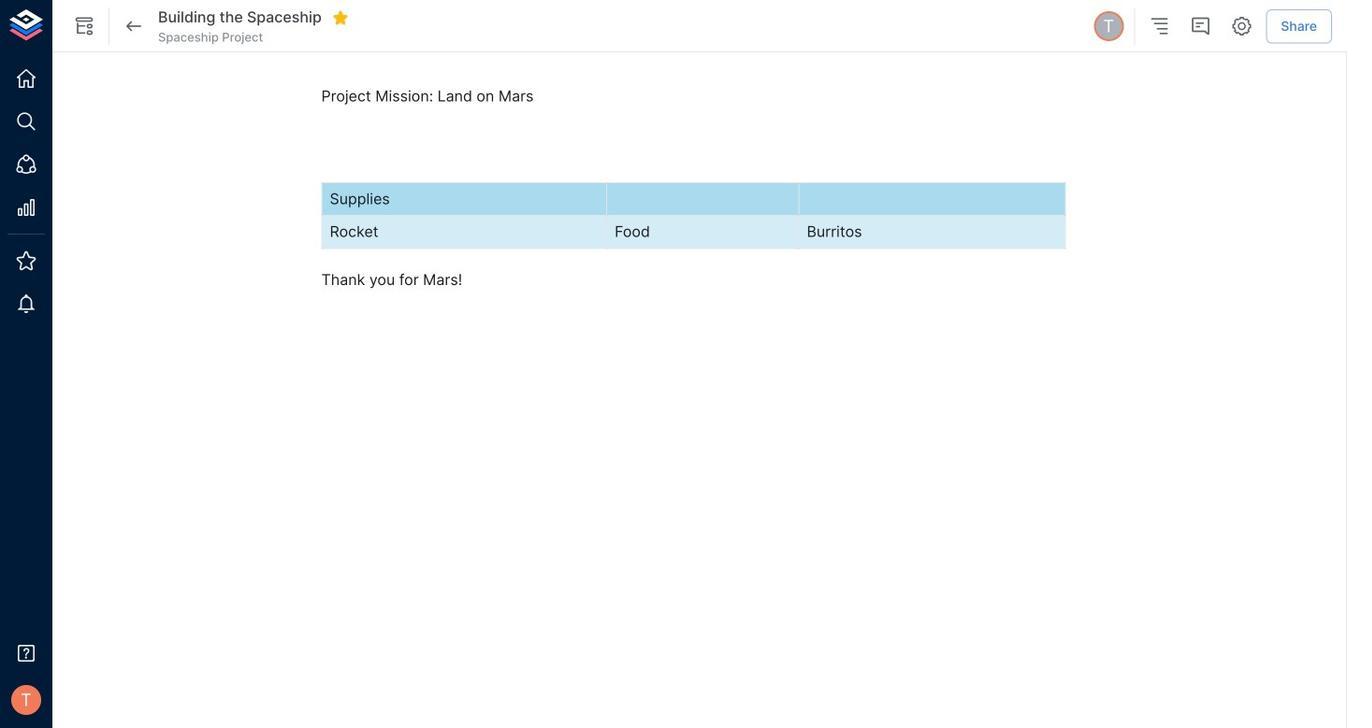 Task type: vqa. For each thing, say whether or not it's contained in the screenshot.
Remove Favorite icon
yes



Task type: locate. For each thing, give the bounding box(es) containing it.
remove favorite image
[[332, 9, 349, 26]]

table of contents image
[[1148, 15, 1171, 37]]

comments image
[[1189, 15, 1212, 37]]

show wiki image
[[73, 15, 95, 37]]



Task type: describe. For each thing, give the bounding box(es) containing it.
go back image
[[123, 15, 145, 37]]

settings image
[[1230, 15, 1253, 37]]



